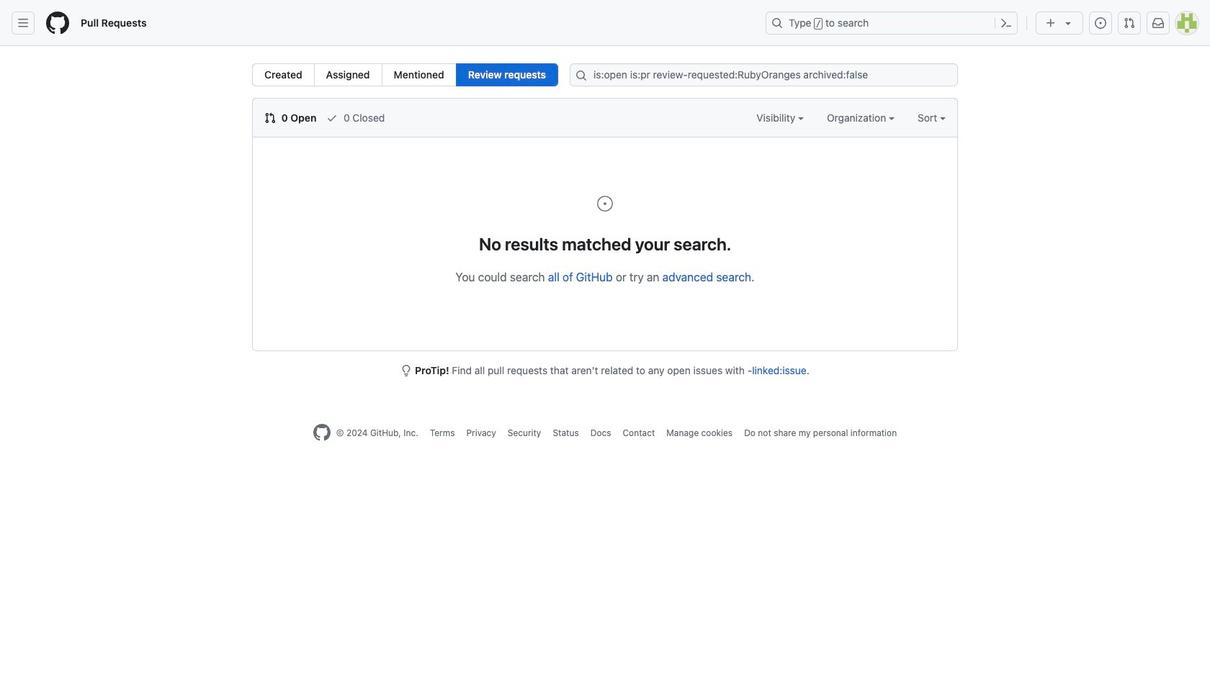 Task type: locate. For each thing, give the bounding box(es) containing it.
homepage image
[[46, 12, 69, 35]]

pull requests element
[[252, 63, 558, 86]]

command palette image
[[1001, 17, 1012, 29]]

issue opened image
[[1095, 17, 1106, 29]]

plus image
[[1045, 17, 1057, 29]]

homepage image
[[313, 424, 331, 442]]

triangle down image
[[1063, 17, 1074, 29]]

Issues search field
[[570, 63, 958, 86]]



Task type: describe. For each thing, give the bounding box(es) containing it.
search image
[[576, 70, 587, 81]]

check image
[[326, 112, 338, 124]]

issue opened image
[[596, 195, 614, 213]]

git pull request image
[[1124, 17, 1135, 29]]

git pull request image
[[264, 112, 276, 124]]

light bulb image
[[401, 365, 412, 377]]

notifications image
[[1153, 17, 1164, 29]]

Search all issues text field
[[570, 63, 958, 86]]



Task type: vqa. For each thing, say whether or not it's contained in the screenshot.
rightmost issue opened icon
yes



